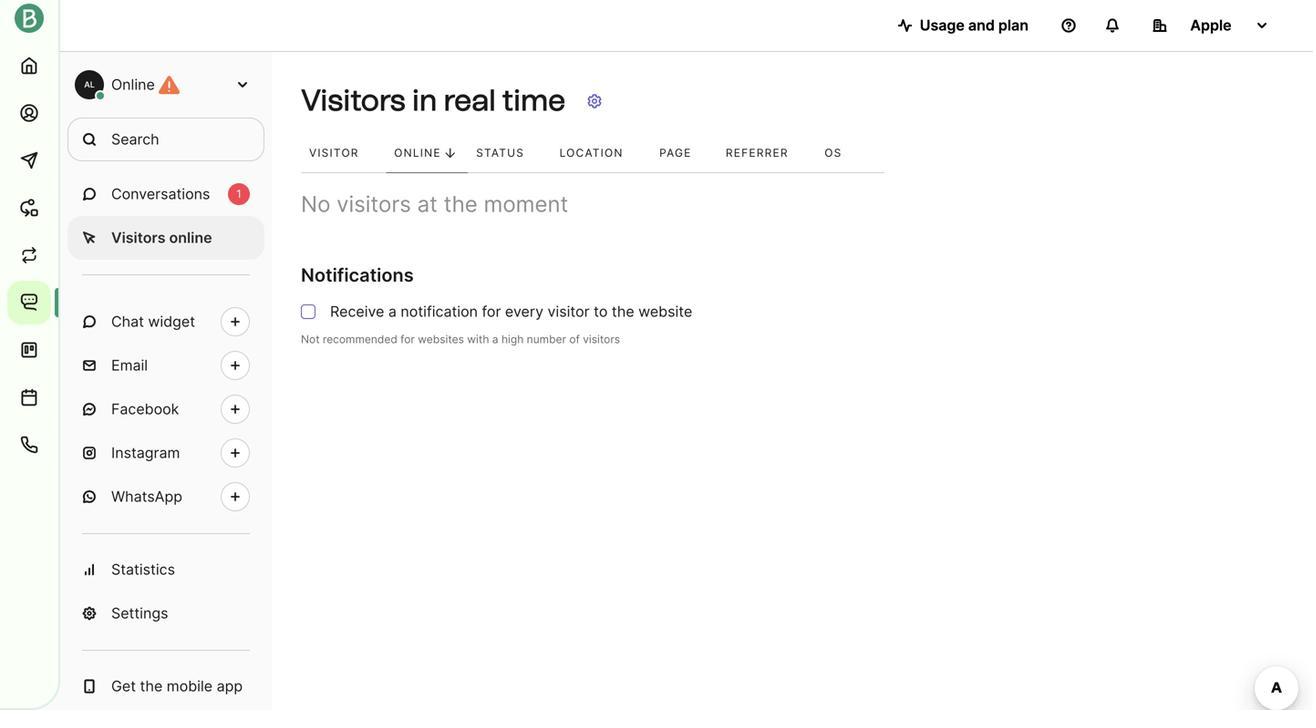 Task type: vqa. For each thing, say whether or not it's contained in the screenshot.
New Company BUTTON
no



Task type: locate. For each thing, give the bounding box(es) containing it.
apple
[[1191, 16, 1232, 34]]

for up with
[[482, 303, 501, 321]]

high
[[502, 333, 524, 346]]

1 horizontal spatial for
[[482, 303, 501, 321]]

visitors right of
[[583, 333, 620, 346]]

conversations
[[111, 185, 210, 203]]

0 horizontal spatial visitors
[[111, 229, 166, 247]]

online up at
[[394, 147, 441, 160]]

0 horizontal spatial a
[[389, 303, 397, 321]]

mobile
[[167, 678, 213, 696]]

1 horizontal spatial a
[[492, 333, 499, 346]]

online right al
[[111, 76, 155, 94]]

recommended
[[323, 333, 398, 346]]

for
[[482, 303, 501, 321], [401, 333, 415, 346]]

1 horizontal spatial online
[[394, 147, 441, 160]]

for left websites
[[401, 333, 415, 346]]

visitor
[[309, 147, 359, 160]]

visitors
[[337, 191, 411, 218], [583, 333, 620, 346]]

the
[[444, 191, 478, 218], [612, 303, 635, 321], [140, 678, 163, 696]]

0 vertical spatial visitors
[[301, 83, 406, 118]]

page
[[660, 147, 692, 160]]

al
[[84, 80, 95, 89]]

instagram link
[[68, 432, 265, 475]]

search
[[111, 130, 159, 148]]

1 vertical spatial visitors
[[111, 229, 166, 247]]

the right get
[[140, 678, 163, 696]]

settings
[[111, 605, 168, 623]]

statistics
[[111, 561, 175, 579]]

2 vertical spatial the
[[140, 678, 163, 696]]

online
[[169, 229, 212, 247]]

a
[[389, 303, 397, 321], [492, 333, 499, 346]]

1 vertical spatial online
[[394, 147, 441, 160]]

0 vertical spatial online
[[111, 76, 155, 94]]

location button
[[552, 134, 652, 173]]

real
[[444, 83, 496, 118]]

visitors down conversations
[[111, 229, 166, 247]]

the right at
[[444, 191, 478, 218]]

online
[[111, 76, 155, 94], [394, 147, 441, 160]]

1 horizontal spatial visitors
[[583, 333, 620, 346]]

moment
[[484, 191, 569, 218]]

in
[[412, 83, 437, 118]]

online button
[[386, 134, 468, 173]]

visitors up visitor button
[[301, 83, 406, 118]]

0 horizontal spatial visitors
[[337, 191, 411, 218]]

visitors for visitors in real time
[[301, 83, 406, 118]]

0 horizontal spatial the
[[140, 678, 163, 696]]

facebook link
[[68, 388, 265, 432]]

0 vertical spatial a
[[389, 303, 397, 321]]

instagram
[[111, 444, 180, 462]]

a right with
[[492, 333, 499, 346]]

a right receive
[[389, 303, 397, 321]]

no
[[301, 191, 331, 218]]

visitors
[[301, 83, 406, 118], [111, 229, 166, 247]]

0 horizontal spatial for
[[401, 333, 415, 346]]

not recommended for websites with a high number of visitors
[[301, 333, 620, 346]]

online inside button
[[394, 147, 441, 160]]

website
[[639, 303, 693, 321]]

email
[[111, 357, 148, 374]]

facebook
[[111, 400, 179, 418]]

app
[[217, 678, 243, 696]]

with
[[467, 333, 489, 346]]

1 vertical spatial a
[[492, 333, 499, 346]]

1 horizontal spatial visitors
[[301, 83, 406, 118]]

the right the to
[[612, 303, 635, 321]]

0 vertical spatial for
[[482, 303, 501, 321]]

visitors left at
[[337, 191, 411, 218]]

1 vertical spatial the
[[612, 303, 635, 321]]

notification
[[401, 303, 478, 321]]

1 horizontal spatial the
[[444, 191, 478, 218]]

2 horizontal spatial the
[[612, 303, 635, 321]]

1
[[236, 187, 242, 201]]

visitors in real time
[[301, 83, 566, 118]]

receive a notification for every visitor to the website
[[330, 303, 693, 321]]

0 vertical spatial the
[[444, 191, 478, 218]]

usage
[[920, 16, 965, 34]]

at
[[417, 191, 438, 218]]

of
[[570, 333, 580, 346]]

to
[[594, 303, 608, 321]]



Task type: describe. For each thing, give the bounding box(es) containing it.
usage and plan
[[920, 16, 1029, 34]]

visitors online link
[[68, 216, 265, 260]]

0 vertical spatial visitors
[[337, 191, 411, 218]]

get the mobile app link
[[68, 665, 265, 709]]

os
[[825, 147, 842, 160]]

email link
[[68, 344, 265, 388]]

location
[[560, 147, 624, 160]]

apple button
[[1139, 7, 1285, 44]]

no visitors at the moment
[[301, 191, 569, 218]]

referrer button
[[718, 134, 817, 173]]

websites
[[418, 333, 464, 346]]

whatsapp link
[[68, 475, 265, 519]]

get the mobile app
[[111, 678, 243, 696]]

page button
[[652, 134, 718, 173]]

os button
[[817, 134, 867, 173]]

receive
[[330, 303, 384, 321]]

get
[[111, 678, 136, 696]]

status button
[[468, 134, 552, 173]]

statistics link
[[68, 548, 265, 592]]

notifications
[[301, 264, 414, 287]]

whatsapp
[[111, 488, 182, 506]]

chat widget
[[111, 313, 195, 331]]

usage and plan button
[[884, 7, 1044, 44]]

1 vertical spatial visitors
[[583, 333, 620, 346]]

plan
[[999, 16, 1029, 34]]

widget
[[148, 313, 195, 331]]

chat widget link
[[68, 300, 265, 344]]

referrer
[[726, 147, 789, 160]]

0 horizontal spatial online
[[111, 76, 155, 94]]

search link
[[68, 118, 265, 161]]

number
[[527, 333, 567, 346]]

settings link
[[68, 592, 265, 636]]

not
[[301, 333, 320, 346]]

visitor
[[548, 303, 590, 321]]

visitor button
[[301, 134, 386, 173]]

every
[[505, 303, 544, 321]]

1 vertical spatial for
[[401, 333, 415, 346]]

visitors for visitors online
[[111, 229, 166, 247]]

chat
[[111, 313, 144, 331]]

time
[[502, 83, 566, 118]]

status
[[476, 147, 525, 160]]

and
[[969, 16, 995, 34]]

visitors online
[[111, 229, 212, 247]]



